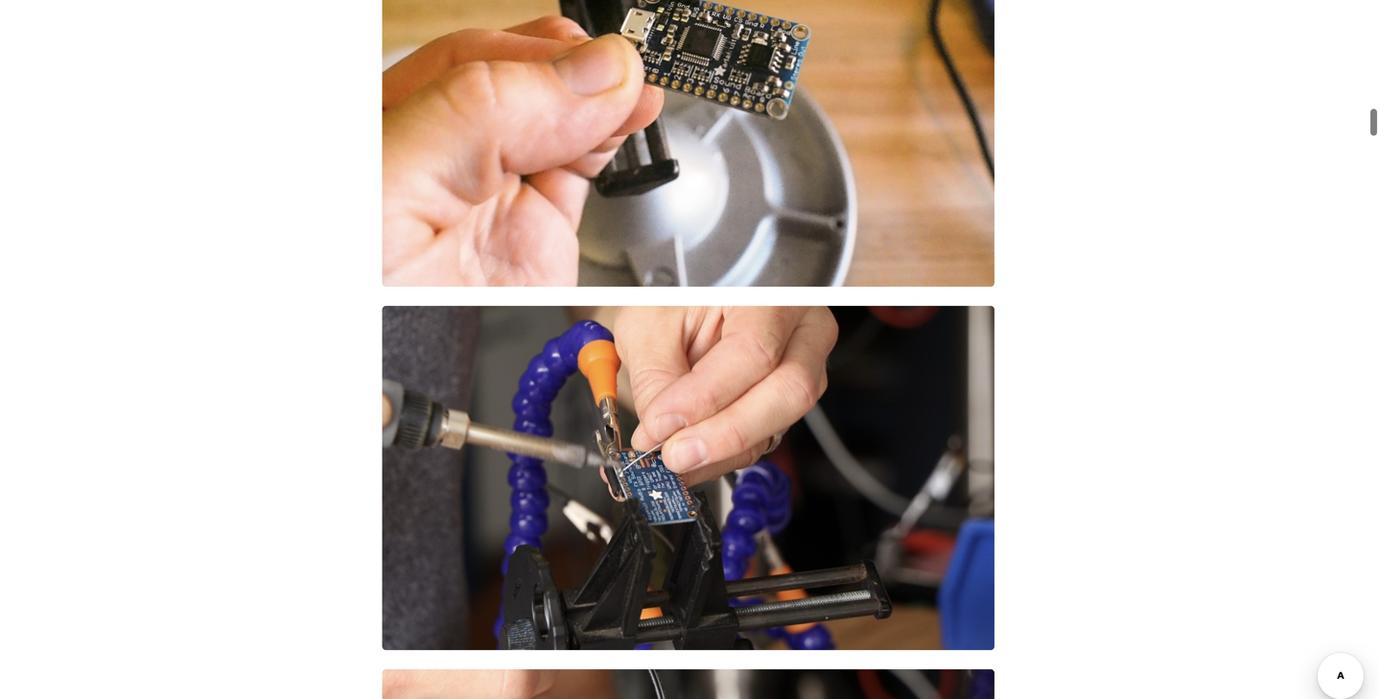 Task type: locate. For each thing, give the bounding box(es) containing it.
image: hacks_afchewcomp_v001_9225.jpg element
[[382, 670, 995, 699]]



Task type: vqa. For each thing, say whether or not it's contained in the screenshot.
hacks_P6130319.jpg Image
yes



Task type: describe. For each thing, give the bounding box(es) containing it.
hacks_p6130319.jpg image
[[382, 0, 995, 287]]

hacks_afchewcomp_v001_9100.jpg image
[[382, 306, 995, 651]]



